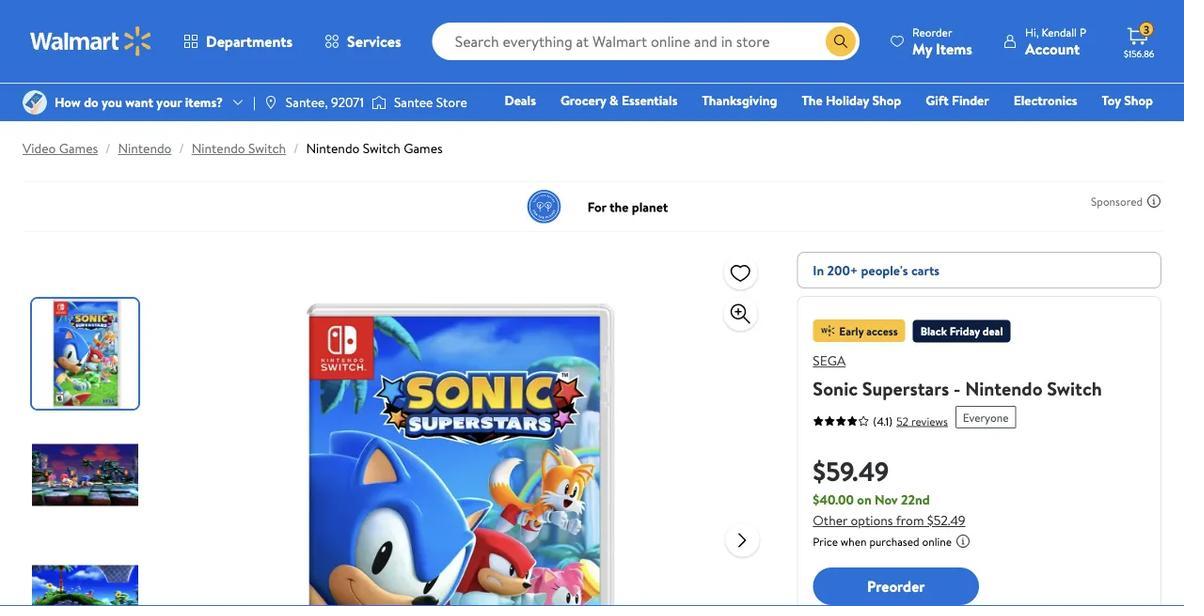 Task type: vqa. For each thing, say whether or not it's contained in the screenshot.
SWITCH to the right
yes



Task type: locate. For each thing, give the bounding box(es) containing it.
santee, 92071
[[286, 93, 364, 111]]

 image
[[23, 90, 47, 115], [372, 93, 387, 112], [263, 95, 278, 110]]

the holiday shop
[[802, 91, 902, 110]]

online
[[923, 534, 952, 550]]

sega link
[[813, 352, 846, 370]]

switch inside the sega sonic superstars - nintendo switch
[[1048, 375, 1103, 402]]

shop right toy
[[1125, 91, 1154, 110]]

sega sonic superstars - nintendo switch
[[813, 352, 1103, 402]]

0 horizontal spatial  image
[[23, 90, 47, 115]]

early access
[[840, 323, 898, 339]]

games
[[59, 139, 98, 158], [404, 139, 443, 158]]

how
[[55, 93, 81, 111]]

walmart+
[[1098, 118, 1154, 136]]

/ left nintendo link at the left
[[106, 139, 111, 158]]

|
[[253, 93, 256, 111]]

thanksgiving
[[702, 91, 778, 110]]

nintendo up everyone
[[966, 375, 1043, 402]]

deal
[[983, 324, 1004, 340]]

52
[[897, 414, 909, 430]]

kendall
[[1042, 24, 1077, 40]]

sonic
[[813, 375, 858, 402]]

toy shop home
[[810, 91, 1154, 136]]

switch
[[248, 139, 286, 158], [363, 139, 401, 158], [1048, 375, 1103, 402]]

 image for santee, 92071
[[263, 95, 278, 110]]

reorder my items
[[913, 24, 973, 59]]

nintendo switch games link
[[306, 139, 443, 158]]

 image right |
[[263, 95, 278, 110]]

walmart+ link
[[1089, 117, 1162, 137]]

superstars
[[863, 375, 950, 402]]

next media item image
[[731, 529, 754, 552]]

registry
[[937, 118, 985, 136]]

p
[[1080, 24, 1087, 40]]

-
[[954, 375, 961, 402]]

1 horizontal spatial shop
[[1125, 91, 1154, 110]]

2 horizontal spatial  image
[[372, 93, 387, 112]]

electronics link
[[1006, 90, 1086, 111]]

0 horizontal spatial /
[[106, 139, 111, 158]]

 image right 92071
[[372, 93, 387, 112]]

games down santee store
[[404, 139, 443, 158]]

in
[[813, 261, 824, 279]]

services button
[[309, 19, 417, 64]]

shop up fashion link
[[873, 91, 902, 110]]

santee,
[[286, 93, 328, 111]]

1 horizontal spatial games
[[404, 139, 443, 158]]

1 horizontal spatial  image
[[263, 95, 278, 110]]

(4.1) 52 reviews
[[874, 414, 948, 430]]

other
[[813, 512, 848, 530]]

thanksgiving link
[[694, 90, 786, 111]]

sonic superstars - nintendo switch - image 3 of 9 image
[[32, 542, 142, 607]]

the holiday shop link
[[794, 90, 910, 111]]

$156.86
[[1124, 47, 1155, 60]]

2 horizontal spatial switch
[[1048, 375, 1103, 402]]

/ right nintendo link at the left
[[179, 139, 184, 158]]

friday
[[950, 324, 980, 340]]

2 horizontal spatial /
[[294, 139, 299, 158]]

$40.00
[[813, 491, 854, 510]]

52 reviews link
[[893, 414, 948, 430]]

electronics
[[1014, 91, 1078, 110]]

1 horizontal spatial /
[[179, 139, 184, 158]]

santee
[[394, 93, 433, 111]]

200+
[[828, 261, 858, 279]]

0 horizontal spatial switch
[[248, 139, 286, 158]]

departments button
[[167, 19, 309, 64]]

2 shop from the left
[[1125, 91, 1154, 110]]

access
[[867, 323, 898, 339]]

toy
[[1102, 91, 1122, 110]]

one debit link
[[1001, 117, 1082, 137]]

services
[[347, 31, 401, 52]]

/
[[106, 139, 111, 158], [179, 139, 184, 158], [294, 139, 299, 158]]

shop
[[873, 91, 902, 110], [1125, 91, 1154, 110]]

0 horizontal spatial games
[[59, 139, 98, 158]]

(4.1)
[[874, 414, 893, 430]]

items?
[[185, 93, 223, 111]]

Search search field
[[433, 23, 860, 60]]

 image left how
[[23, 90, 47, 115]]

1 shop from the left
[[873, 91, 902, 110]]

registry link
[[929, 117, 993, 137]]

santee store
[[394, 93, 467, 111]]

Walmart Site-Wide search field
[[433, 23, 860, 60]]

video games link
[[23, 139, 98, 158]]

sponsored
[[1092, 193, 1143, 209]]

games right video
[[59, 139, 98, 158]]

everyone
[[963, 410, 1009, 426]]

when
[[841, 534, 867, 550]]

essentials
[[622, 91, 678, 110]]

gift finder
[[926, 91, 990, 110]]

2 games from the left
[[404, 139, 443, 158]]

$59.49 $40.00 on nov 22nd other options from $52.49
[[813, 453, 966, 530]]

/ down santee,
[[294, 139, 299, 158]]

1 horizontal spatial switch
[[363, 139, 401, 158]]

store
[[436, 93, 467, 111]]

0 horizontal spatial shop
[[873, 91, 902, 110]]

home
[[810, 118, 844, 136]]



Task type: describe. For each thing, give the bounding box(es) containing it.
carts
[[912, 261, 940, 279]]

sonic superstars - nintendo switch - image 2 of 9 image
[[32, 421, 142, 531]]

search icon image
[[834, 34, 849, 49]]

fashion link
[[860, 117, 921, 137]]

on
[[858, 491, 872, 510]]

do
[[84, 93, 99, 111]]

my
[[913, 38, 933, 59]]

want
[[125, 93, 153, 111]]

how do you want your items?
[[55, 93, 223, 111]]

1 / from the left
[[106, 139, 111, 158]]

finder
[[952, 91, 990, 110]]

&
[[610, 91, 619, 110]]

nintendo switch link
[[192, 139, 286, 158]]

grocery & essentials link
[[552, 90, 686, 111]]

sonic superstars - nintendo switch - image 1 of 9 image
[[32, 299, 142, 409]]

hi, kendall p account
[[1026, 24, 1087, 59]]

shop inside toy shop home
[[1125, 91, 1154, 110]]

grocery & essentials
[[561, 91, 678, 110]]

reviews
[[912, 414, 948, 430]]

nintendo down want
[[118, 139, 172, 158]]

$59.49
[[813, 453, 890, 490]]

 image for how do you want your items?
[[23, 90, 47, 115]]

preorder
[[868, 577, 925, 597]]

toy shop link
[[1094, 90, 1162, 111]]

early
[[840, 323, 864, 339]]

zoom image modal image
[[730, 303, 752, 326]]

sega
[[813, 352, 846, 370]]

you
[[102, 93, 122, 111]]

holiday
[[826, 91, 870, 110]]

debit
[[1041, 118, 1073, 136]]

walmart image
[[30, 26, 152, 56]]

purchased
[[870, 534, 920, 550]]

gift
[[926, 91, 949, 110]]

sonic superstars - nintendo switch image
[[212, 252, 711, 607]]

22nd
[[902, 491, 930, 510]]

account
[[1026, 38, 1080, 59]]

deals
[[505, 91, 536, 110]]

the
[[802, 91, 823, 110]]

nintendo inside the sega sonic superstars - nintendo switch
[[966, 375, 1043, 402]]

3
[[1144, 21, 1150, 37]]

home link
[[801, 117, 853, 137]]

legal information image
[[956, 534, 971, 550]]

nov
[[875, 491, 898, 510]]

video
[[23, 139, 56, 158]]

3 / from the left
[[294, 139, 299, 158]]

your
[[157, 93, 182, 111]]

one debit
[[1009, 118, 1073, 136]]

nintendo link
[[118, 139, 172, 158]]

1 games from the left
[[59, 139, 98, 158]]

nintendo down santee, 92071
[[306, 139, 360, 158]]

gift finder link
[[918, 90, 998, 111]]

 image for santee store
[[372, 93, 387, 112]]

ad disclaimer and feedback for skylinedisplayad image
[[1147, 194, 1162, 209]]

options
[[851, 512, 893, 530]]

preorder button
[[813, 568, 980, 606]]

video games / nintendo / nintendo switch / nintendo switch games
[[23, 139, 443, 158]]

people's
[[862, 261, 909, 279]]

hi,
[[1026, 24, 1039, 40]]

price when purchased online
[[813, 534, 952, 550]]

deals link
[[496, 90, 545, 111]]

black
[[921, 324, 947, 340]]

reorder
[[913, 24, 953, 40]]

92071
[[331, 93, 364, 111]]

departments
[[206, 31, 293, 52]]

in 200+ people's carts
[[813, 261, 940, 279]]

grocery
[[561, 91, 607, 110]]

price
[[813, 534, 838, 550]]

fashion
[[869, 118, 913, 136]]

2 / from the left
[[179, 139, 184, 158]]

nintendo down items?
[[192, 139, 245, 158]]

black friday deal
[[921, 324, 1004, 340]]

$52.49
[[928, 512, 966, 530]]

one
[[1009, 118, 1038, 136]]

from
[[896, 512, 925, 530]]

other options from $52.49 button
[[813, 512, 966, 530]]

add to favorites list, sonic superstars - nintendo switch image
[[730, 261, 752, 285]]



